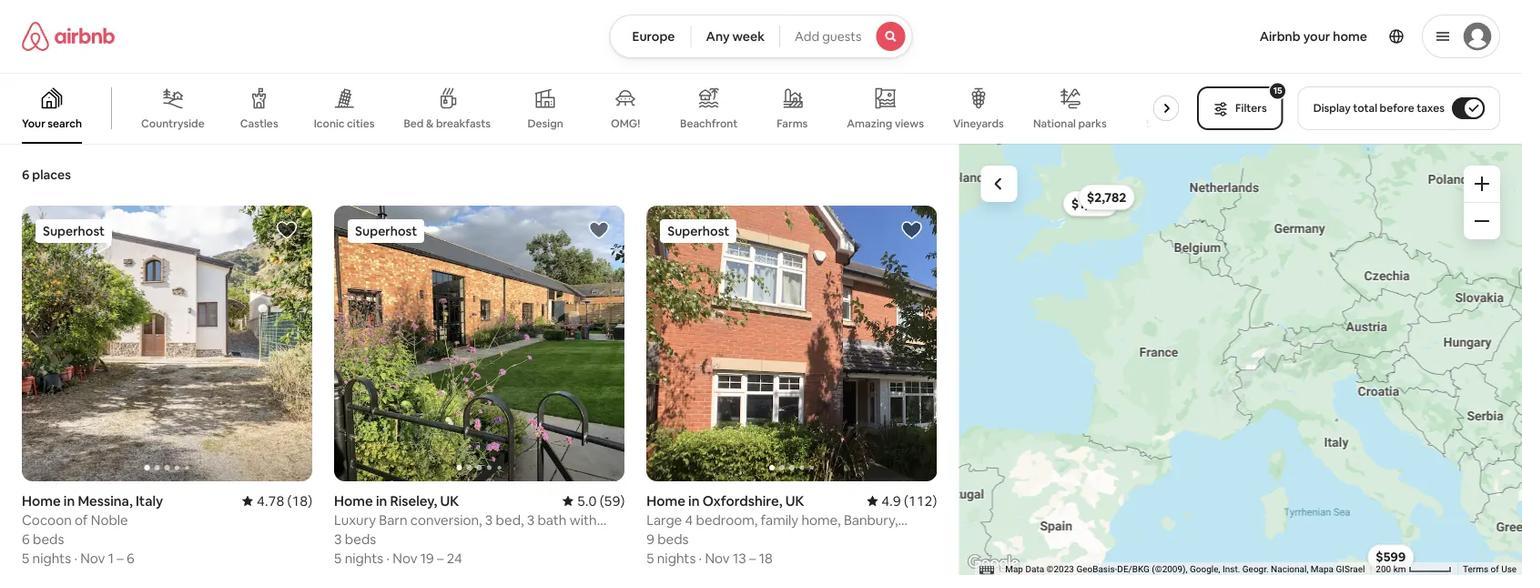 Task type: vqa. For each thing, say whether or not it's contained in the screenshot.
bottommost the Map
no



Task type: describe. For each thing, give the bounding box(es) containing it.
add to wishlist: home in oxfordshire, uk image
[[901, 219, 923, 241]]

messina,
[[78, 492, 133, 510]]

group for home in oxfordshire, uk
[[647, 206, 937, 482]]

in for riseley,
[[376, 492, 387, 510]]

$1,670 button
[[1063, 191, 1119, 217]]

4.78
[[257, 492, 284, 510]]

– inside home in messina, italy cocoon of noble 6 beds 5 nights · nov 1 – 6
[[117, 550, 124, 568]]

filters button
[[1198, 87, 1284, 130]]

1 horizontal spatial of
[[1491, 564, 1500, 575]]

6 places
[[22, 167, 71, 183]]

home in riseley, uk
[[334, 492, 459, 510]]

home in messina, italy cocoon of noble 6 beds 5 nights · nov 1 – 6
[[22, 492, 163, 568]]

cocoon
[[22, 512, 72, 529]]

home for home in riseley, uk
[[334, 492, 373, 510]]

display total before taxes
[[1314, 101, 1445, 115]]

before
[[1380, 101, 1415, 115]]

· for 9 beds 5 nights · nov 13 – 18
[[699, 550, 702, 568]]

bed & breakfasts
[[404, 117, 491, 131]]

(18)
[[287, 492, 312, 510]]

$2,782
[[1087, 189, 1127, 206]]

200 km button
[[1371, 563, 1458, 576]]

(©2009),
[[1152, 564, 1188, 575]]

15
[[1274, 85, 1283, 97]]

cities
[[347, 116, 375, 130]]

any week button
[[691, 15, 781, 58]]

any
[[706, 28, 730, 45]]

beds for 9
[[658, 531, 689, 548]]

km
[[1394, 564, 1406, 575]]

200
[[1376, 564, 1392, 575]]

home for home in messina, italy cocoon of noble 6 beds 5 nights · nov 1 – 6
[[22, 492, 61, 510]]

gisrael
[[1336, 564, 1365, 575]]

add to wishlist: home in riseley, uk image
[[589, 219, 610, 241]]

4.9 (112)
[[882, 492, 937, 510]]

nov for 3 beds 5 nights · nov 19 – 24
[[393, 550, 418, 568]]

profile element
[[935, 0, 1501, 73]]

national parks
[[1034, 116, 1107, 130]]

your
[[22, 117, 45, 131]]

search
[[48, 117, 82, 131]]

national
[[1034, 116, 1076, 130]]

inst.
[[1223, 564, 1241, 575]]

200 km
[[1376, 564, 1409, 575]]

of inside home in messina, italy cocoon of noble 6 beds 5 nights · nov 1 – 6
[[75, 512, 88, 529]]

9
[[647, 531, 655, 548]]

google,
[[1190, 564, 1221, 575]]

any week
[[706, 28, 765, 45]]

in for oxfordshire,
[[689, 492, 700, 510]]

parks
[[1079, 116, 1107, 130]]

4.9 out of 5 average rating,  112 reviews image
[[867, 492, 937, 510]]

bed
[[404, 117, 424, 131]]

europe button
[[610, 15, 692, 58]]

add
[[795, 28, 820, 45]]

oxfordshire,
[[703, 492, 783, 510]]

de/bkg
[[1118, 564, 1150, 575]]

airbnb
[[1260, 28, 1301, 45]]

5.0 (59)
[[578, 492, 625, 510]]

2 vertical spatial 6
[[127, 550, 135, 568]]

guests
[[823, 28, 862, 45]]

total
[[1354, 101, 1378, 115]]

4.9
[[882, 492, 901, 510]]

filters
[[1236, 101, 1267, 115]]

skiing
[[1146, 117, 1177, 131]]

add to wishlist: home in messina, italy image
[[276, 219, 298, 241]]

1 vertical spatial 6
[[22, 531, 30, 548]]

vineyards
[[953, 117, 1004, 131]]

display total before taxes button
[[1298, 87, 1501, 130]]

&
[[426, 117, 434, 131]]

(112)
[[904, 492, 937, 510]]

terms of use
[[1463, 564, 1517, 575]]

4.78 (18)
[[257, 492, 312, 510]]

geogr.
[[1243, 564, 1269, 575]]

· for 3 beds 5 nights · nov 19 – 24
[[387, 550, 390, 568]]

keyboard shortcuts image
[[980, 566, 995, 575]]

nov for 9 beds 5 nights · nov 13 – 18
[[705, 550, 730, 568]]

in for messina,
[[64, 492, 75, 510]]

5 inside home in messina, italy cocoon of noble 6 beds 5 nights · nov 1 – 6
[[22, 550, 29, 568]]

data
[[1026, 564, 1045, 575]]

$599 button
[[1368, 545, 1414, 570]]

13
[[733, 550, 746, 568]]



Task type: locate. For each thing, give the bounding box(es) containing it.
1 horizontal spatial nov
[[393, 550, 418, 568]]

group
[[0, 73, 1187, 144], [22, 206, 312, 482], [334, 206, 625, 482], [647, 206, 937, 482]]

3 home from the left
[[647, 492, 686, 510]]

· left 13
[[699, 550, 702, 568]]

2 horizontal spatial ·
[[699, 550, 702, 568]]

3 beds 5 nights · nov 19 – 24
[[334, 531, 462, 568]]

0 horizontal spatial of
[[75, 512, 88, 529]]

beds down 'cocoon'
[[33, 531, 64, 548]]

0 vertical spatial of
[[75, 512, 88, 529]]

breakfasts
[[436, 117, 491, 131]]

countryside
[[141, 117, 205, 131]]

home up 3
[[334, 492, 373, 510]]

(59)
[[600, 492, 625, 510]]

google image
[[964, 552, 1024, 576]]

– for 9 beds 5 nights · nov 13 – 18
[[749, 550, 756, 568]]

taxes
[[1417, 101, 1445, 115]]

group containing iconic cities
[[0, 73, 1187, 144]]

nights left 13
[[657, 550, 696, 568]]

1 · from the left
[[74, 550, 77, 568]]

iconic
[[314, 116, 345, 130]]

nacional,
[[1271, 564, 1309, 575]]

home in oxfordshire, uk
[[647, 492, 805, 510]]

uk for home in oxfordshire, uk
[[786, 492, 805, 510]]

nights for 9 beds 5 nights · nov 13 – 18
[[657, 550, 696, 568]]

uk
[[440, 492, 459, 510], [786, 492, 805, 510]]

airbnb your home link
[[1249, 17, 1379, 56]]

of
[[75, 512, 88, 529], [1491, 564, 1500, 575]]

1 horizontal spatial nights
[[345, 550, 384, 568]]

1 nov from the left
[[80, 550, 105, 568]]

nights inside 9 beds 5 nights · nov 13 – 18
[[657, 550, 696, 568]]

· left 1
[[74, 550, 77, 568]]

1 horizontal spatial ·
[[387, 550, 390, 568]]

3 · from the left
[[699, 550, 702, 568]]

amazing views
[[847, 116, 924, 130]]

6
[[22, 167, 29, 183], [22, 531, 30, 548], [127, 550, 135, 568]]

2 horizontal spatial home
[[647, 492, 686, 510]]

in left oxfordshire,
[[689, 492, 700, 510]]

0 vertical spatial 6
[[22, 167, 29, 183]]

19
[[421, 550, 434, 568]]

in
[[64, 492, 75, 510], [376, 492, 387, 510], [689, 492, 700, 510]]

1 nights from the left
[[32, 550, 71, 568]]

2 horizontal spatial beds
[[658, 531, 689, 548]]

nights inside 3 beds 5 nights · nov 19 – 24
[[345, 550, 384, 568]]

2 5 from the left
[[334, 550, 342, 568]]

2 horizontal spatial –
[[749, 550, 756, 568]]

home
[[22, 492, 61, 510], [334, 492, 373, 510], [647, 492, 686, 510]]

6 left places
[[22, 167, 29, 183]]

1
[[108, 550, 114, 568]]

add guests button
[[780, 15, 913, 58]]

5 down 'cocoon'
[[22, 550, 29, 568]]

italy
[[136, 492, 163, 510]]

1 horizontal spatial beds
[[345, 531, 376, 548]]

2 home from the left
[[334, 492, 373, 510]]

geobasis-
[[1077, 564, 1118, 575]]

map
[[1005, 564, 1023, 575]]

nights inside home in messina, italy cocoon of noble 6 beds 5 nights · nov 1 – 6
[[32, 550, 71, 568]]

display
[[1314, 101, 1351, 115]]

in up 'cocoon'
[[64, 492, 75, 510]]

1 horizontal spatial in
[[376, 492, 387, 510]]

1 horizontal spatial –
[[437, 550, 444, 568]]

2 nights from the left
[[345, 550, 384, 568]]

5 inside 3 beds 5 nights · nov 19 – 24
[[334, 550, 342, 568]]

farms
[[777, 117, 808, 131]]

1 home from the left
[[22, 492, 61, 510]]

nights
[[32, 550, 71, 568], [345, 550, 384, 568], [657, 550, 696, 568]]

3 – from the left
[[749, 550, 756, 568]]

1 – from the left
[[117, 550, 124, 568]]

beds inside 9 beds 5 nights · nov 13 – 18
[[658, 531, 689, 548]]

nov left 19
[[393, 550, 418, 568]]

24
[[447, 550, 462, 568]]

3 nights from the left
[[657, 550, 696, 568]]

2 beds from the left
[[345, 531, 376, 548]]

home up 9
[[647, 492, 686, 510]]

of left noble
[[75, 512, 88, 529]]

home inside home in messina, italy cocoon of noble 6 beds 5 nights · nov 1 – 6
[[22, 492, 61, 510]]

1 beds from the left
[[33, 531, 64, 548]]

– right 19
[[437, 550, 444, 568]]

– inside 9 beds 5 nights · nov 13 – 18
[[749, 550, 756, 568]]

beds inside home in messina, italy cocoon of noble 6 beds 5 nights · nov 1 – 6
[[33, 531, 64, 548]]

$599
[[1376, 549, 1406, 566]]

· left 19
[[387, 550, 390, 568]]

–
[[117, 550, 124, 568], [437, 550, 444, 568], [749, 550, 756, 568]]

noble
[[91, 512, 128, 529]]

2 uk from the left
[[786, 492, 805, 510]]

3
[[334, 531, 342, 548]]

home for home in oxfordshire, uk
[[647, 492, 686, 510]]

in left riseley,
[[376, 492, 387, 510]]

mapa
[[1311, 564, 1334, 575]]

1 vertical spatial of
[[1491, 564, 1500, 575]]

5 down 3
[[334, 550, 342, 568]]

0 horizontal spatial nights
[[32, 550, 71, 568]]

beds right 3
[[345, 531, 376, 548]]

2 horizontal spatial nov
[[705, 550, 730, 568]]

0 horizontal spatial beds
[[33, 531, 64, 548]]

uk for home in riseley, uk
[[440, 492, 459, 510]]

in inside home in messina, italy cocoon of noble 6 beds 5 nights · nov 1 – 6
[[64, 492, 75, 510]]

add guests
[[795, 28, 862, 45]]

· inside home in messina, italy cocoon of noble 6 beds 5 nights · nov 1 – 6
[[74, 550, 77, 568]]

$2,782 button
[[1079, 185, 1135, 210]]

5 for 3 beds 5 nights · nov 19 – 24
[[334, 550, 342, 568]]

beds right 9
[[658, 531, 689, 548]]

18
[[759, 550, 773, 568]]

group for home in riseley, uk
[[334, 206, 625, 482]]

None search field
[[610, 15, 913, 58]]

nov inside home in messina, italy cocoon of noble 6 beds 5 nights · nov 1 – 6
[[80, 550, 105, 568]]

google map
showing 3 stays. region
[[959, 144, 1523, 576]]

nights down 'cocoon'
[[32, 550, 71, 568]]

3 5 from the left
[[647, 550, 654, 568]]

3 beds from the left
[[658, 531, 689, 548]]

europe
[[633, 28, 675, 45]]

home
[[1334, 28, 1368, 45]]

zoom out image
[[1475, 214, 1490, 229]]

views
[[895, 116, 924, 130]]

castles
[[240, 117, 278, 131]]

zoom in image
[[1475, 177, 1490, 191]]

0 horizontal spatial home
[[22, 492, 61, 510]]

group for home in messina, italy
[[22, 206, 312, 482]]

3 nov from the left
[[705, 550, 730, 568]]

none search field containing europe
[[610, 15, 913, 58]]

2 in from the left
[[376, 492, 387, 510]]

2 horizontal spatial nights
[[657, 550, 696, 568]]

0 horizontal spatial 5
[[22, 550, 29, 568]]

$1,670
[[1071, 196, 1110, 212]]

terms of use link
[[1463, 564, 1517, 575]]

week
[[733, 28, 765, 45]]

riseley,
[[390, 492, 437, 510]]

1 horizontal spatial uk
[[786, 492, 805, 510]]

· inside 9 beds 5 nights · nov 13 – 18
[[699, 550, 702, 568]]

4.78 out of 5 average rating,  18 reviews image
[[242, 492, 312, 510]]

nights left 19
[[345, 550, 384, 568]]

0 horizontal spatial uk
[[440, 492, 459, 510]]

1 horizontal spatial 5
[[334, 550, 342, 568]]

2 nov from the left
[[393, 550, 418, 568]]

– right 13
[[749, 550, 756, 568]]

6 right 1
[[127, 550, 135, 568]]

5.0 out of 5 average rating,  59 reviews image
[[563, 492, 625, 510]]

1 5 from the left
[[22, 550, 29, 568]]

5 down 9
[[647, 550, 654, 568]]

2 horizontal spatial 5
[[647, 550, 654, 568]]

your search
[[22, 117, 82, 131]]

uk right oxfordshire,
[[786, 492, 805, 510]]

nov left 13
[[705, 550, 730, 568]]

5 for 9 beds 5 nights · nov 13 – 18
[[647, 550, 654, 568]]

beds for 3
[[345, 531, 376, 548]]

home up 'cocoon'
[[22, 492, 61, 510]]

· inside 3 beds 5 nights · nov 19 – 24
[[387, 550, 390, 568]]

·
[[74, 550, 77, 568], [387, 550, 390, 568], [699, 550, 702, 568]]

airbnb your home
[[1260, 28, 1368, 45]]

places
[[32, 167, 71, 183]]

1 horizontal spatial home
[[334, 492, 373, 510]]

map data ©2023 geobasis-de/bkg (©2009), google, inst. geogr. nacional, mapa gisrael
[[1005, 564, 1365, 575]]

terms
[[1463, 564, 1489, 575]]

– inside 3 beds 5 nights · nov 19 – 24
[[437, 550, 444, 568]]

omg!
[[611, 117, 640, 131]]

of left the use
[[1491, 564, 1500, 575]]

– for 3 beds 5 nights · nov 19 – 24
[[437, 550, 444, 568]]

©2023
[[1047, 564, 1074, 575]]

nov inside 3 beds 5 nights · nov 19 – 24
[[393, 550, 418, 568]]

– right 1
[[117, 550, 124, 568]]

5 inside 9 beds 5 nights · nov 13 – 18
[[647, 550, 654, 568]]

0 horizontal spatial ·
[[74, 550, 77, 568]]

5.0
[[578, 492, 597, 510]]

2 · from the left
[[387, 550, 390, 568]]

nights for 3 beds 5 nights · nov 19 – 24
[[345, 550, 384, 568]]

nov left 1
[[80, 550, 105, 568]]

beds inside 3 beds 5 nights · nov 19 – 24
[[345, 531, 376, 548]]

use
[[1502, 564, 1517, 575]]

beachfront
[[680, 117, 738, 131]]

1 uk from the left
[[440, 492, 459, 510]]

5
[[22, 550, 29, 568], [334, 550, 342, 568], [647, 550, 654, 568]]

3 in from the left
[[689, 492, 700, 510]]

9 beds 5 nights · nov 13 – 18
[[647, 531, 773, 568]]

0 horizontal spatial nov
[[80, 550, 105, 568]]

nov
[[80, 550, 105, 568], [393, 550, 418, 568], [705, 550, 730, 568]]

1 in from the left
[[64, 492, 75, 510]]

design
[[528, 117, 563, 131]]

2 horizontal spatial in
[[689, 492, 700, 510]]

0 horizontal spatial in
[[64, 492, 75, 510]]

iconic cities
[[314, 116, 375, 130]]

6 down 'cocoon'
[[22, 531, 30, 548]]

2 – from the left
[[437, 550, 444, 568]]

nov inside 9 beds 5 nights · nov 13 – 18
[[705, 550, 730, 568]]

amazing
[[847, 116, 893, 130]]

0 horizontal spatial –
[[117, 550, 124, 568]]

uk right riseley,
[[440, 492, 459, 510]]



